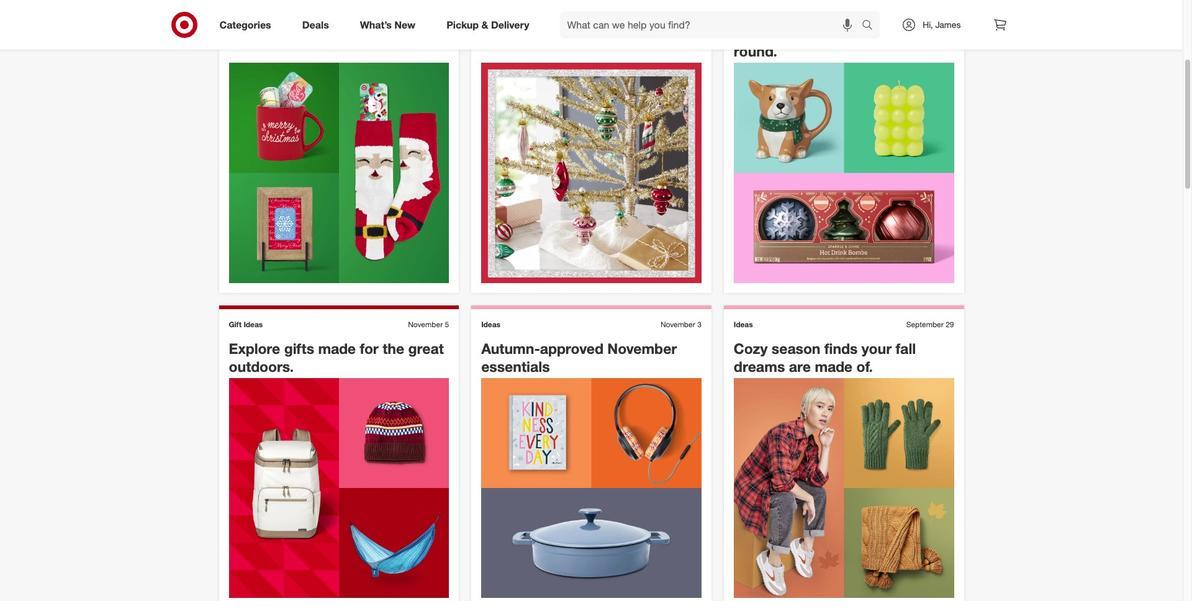 Task type: describe. For each thing, give the bounding box(es) containing it.
of.
[[857, 358, 873, 375]]

not-so-basic ways to give gift cards this season. link
[[219, 0, 459, 293]]

to inside the 5 festive decor trends to holidize your home this season.
[[633, 7, 646, 24]]

simple ways to say "thanks" to the people you depend on year- round. link
[[724, 0, 965, 293]]

on
[[894, 25, 911, 42]]

not-so-basic ways to give gift cards this season.
[[229, 7, 432, 42]]

november 5
[[408, 320, 449, 329]]

5 festive decor trends to holidize your home this season. image
[[482, 63, 702, 283]]

search
[[857, 20, 887, 32]]

holidize
[[482, 25, 534, 42]]

pickup & delivery
[[447, 18, 530, 31]]

are
[[789, 358, 811, 375]]

fall
[[896, 340, 917, 357]]

september 29
[[907, 320, 955, 329]]

3 to from the left
[[823, 7, 837, 24]]

james
[[936, 19, 961, 30]]

ways inside the not-so-basic ways to give gift cards this season.
[[322, 7, 356, 24]]

hi,
[[923, 19, 934, 30]]

5 inside the 5 festive decor trends to holidize your home this season.
[[482, 7, 490, 24]]

simple ways to say "thanks" to the people you depend on year-round. image
[[734, 63, 955, 283]]

what's
[[360, 18, 392, 31]]

the inside simple ways to say "thanks" to the people you depend on year- round.
[[734, 25, 756, 42]]

1 ideas from the left
[[244, 320, 263, 329]]

gift ideas
[[229, 320, 263, 329]]

november for autumn-approved november essentials
[[661, 320, 696, 329]]

say
[[841, 7, 864, 24]]

What can we help you find? suggestions appear below search field
[[560, 11, 866, 39]]

your inside cozy season finds your fall dreams are made of.
[[862, 340, 892, 357]]

year-
[[915, 25, 950, 42]]

finds
[[825, 340, 858, 357]]

outdoors.
[[229, 358, 294, 375]]

"thanks"
[[868, 7, 927, 24]]

5 festive decor trends to holidize your home this season.
[[482, 7, 695, 42]]

this for home
[[614, 25, 639, 42]]

you
[[810, 25, 835, 42]]

ideas for autumn-approved november essentials
[[482, 320, 501, 329]]

what's new link
[[350, 11, 431, 39]]

explore gifts made for the great outdoors.
[[229, 340, 444, 375]]

ways inside simple ways to say "thanks" to the people you depend on year- round.
[[785, 7, 819, 24]]

the inside explore gifts made for the great outdoors.
[[383, 340, 405, 357]]

explore
[[229, 340, 280, 357]]

november inside the autumn-approved november essentials
[[608, 340, 677, 357]]

autumn-
[[482, 340, 540, 357]]

5 festive decor trends to holidize your home this season. link
[[472, 0, 712, 293]]

this for cards
[[271, 25, 296, 42]]

people
[[760, 25, 806, 42]]

4 to from the left
[[931, 7, 944, 24]]

your inside the 5 festive decor trends to holidize your home this season.
[[538, 25, 568, 42]]

gift
[[229, 320, 242, 329]]

ideas for cozy season finds your fall dreams are made of.
[[734, 320, 753, 329]]

cozy
[[734, 340, 768, 357]]

29
[[946, 320, 955, 329]]

pickup
[[447, 18, 479, 31]]



Task type: vqa. For each thing, say whether or not it's contained in the screenshot.
November
yes



Task type: locate. For each thing, give the bounding box(es) containing it.
1 horizontal spatial the
[[734, 25, 756, 42]]

trends
[[585, 7, 629, 24]]

season. for trends
[[643, 25, 695, 42]]

decor
[[542, 7, 581, 24]]

essentials
[[482, 358, 550, 375]]

0 vertical spatial your
[[538, 25, 568, 42]]

november for explore gifts made for the great outdoors.
[[408, 320, 443, 329]]

0 horizontal spatial your
[[538, 25, 568, 42]]

search button
[[857, 11, 887, 41]]

1 to from the left
[[360, 7, 374, 24]]

deals
[[302, 18, 329, 31]]

1 season. from the left
[[300, 25, 353, 42]]

the
[[734, 25, 756, 42], [383, 340, 405, 357]]

to
[[360, 7, 374, 24], [633, 7, 646, 24], [823, 7, 837, 24], [931, 7, 944, 24]]

2 to from the left
[[633, 7, 646, 24]]

season.
[[300, 25, 353, 42], [643, 25, 695, 42]]

made down finds
[[815, 358, 853, 375]]

your down 'decor' on the left of page
[[538, 25, 568, 42]]

to left give
[[360, 7, 374, 24]]

home
[[572, 25, 610, 42]]

gifts
[[284, 340, 314, 357]]

festive
[[494, 7, 538, 24]]

1 horizontal spatial 5
[[482, 7, 490, 24]]

made left for
[[318, 340, 356, 357]]

season. inside the not-so-basic ways to give gift cards this season.
[[300, 25, 353, 42]]

season
[[772, 340, 821, 357]]

simple ways to say "thanks" to the people you depend on year- round.
[[734, 7, 950, 60]]

2 horizontal spatial ideas
[[734, 320, 753, 329]]

0 vertical spatial 5
[[482, 7, 490, 24]]

1 vertical spatial 5
[[445, 320, 449, 329]]

2 ideas from the left
[[482, 320, 501, 329]]

categories
[[220, 18, 271, 31]]

&
[[482, 18, 489, 31]]

for
[[360, 340, 379, 357]]

approved
[[540, 340, 604, 357]]

cards
[[229, 25, 267, 42]]

ideas
[[244, 320, 263, 329], [482, 320, 501, 329], [734, 320, 753, 329]]

0 horizontal spatial ways
[[322, 7, 356, 24]]

ideas up cozy
[[734, 320, 753, 329]]

ways left what's
[[322, 7, 356, 24]]

0 horizontal spatial this
[[271, 25, 296, 42]]

cozy season finds your fall dreams are made of.
[[734, 340, 917, 375]]

november 3
[[661, 320, 702, 329]]

2 ways from the left
[[785, 7, 819, 24]]

2 this from the left
[[614, 25, 639, 42]]

depend
[[839, 25, 890, 42]]

great
[[409, 340, 444, 357]]

autumn-approved november essentials image
[[482, 378, 702, 598]]

what's new
[[360, 18, 416, 31]]

3
[[698, 320, 702, 329]]

0 horizontal spatial the
[[383, 340, 405, 357]]

give
[[378, 7, 406, 24]]

november left 3
[[661, 320, 696, 329]]

september
[[907, 320, 944, 329]]

1 vertical spatial your
[[862, 340, 892, 357]]

0 horizontal spatial 5
[[445, 320, 449, 329]]

5
[[482, 7, 490, 24], [445, 320, 449, 329]]

1 vertical spatial the
[[383, 340, 405, 357]]

gift
[[410, 7, 432, 24]]

explore gifts made for the great outdoors. image
[[229, 378, 449, 598]]

this down so-
[[271, 25, 296, 42]]

to up year-
[[931, 7, 944, 24]]

not-so-basic ways to give gift cards this season. image
[[229, 63, 449, 283]]

november down november 3
[[608, 340, 677, 357]]

1 horizontal spatial ways
[[785, 7, 819, 24]]

0 horizontal spatial ideas
[[244, 320, 263, 329]]

this
[[271, 25, 296, 42], [614, 25, 639, 42]]

1 horizontal spatial ideas
[[482, 320, 501, 329]]

basic
[[281, 7, 318, 24]]

ways up the 'people'
[[785, 7, 819, 24]]

your up of.
[[862, 340, 892, 357]]

hi, james
[[923, 19, 961, 30]]

2 season. from the left
[[643, 25, 695, 42]]

ideas right gift
[[244, 320, 263, 329]]

pickup & delivery link
[[436, 11, 545, 39]]

this down trends
[[614, 25, 639, 42]]

new
[[395, 18, 416, 31]]

so-
[[259, 7, 281, 24]]

november
[[408, 320, 443, 329], [661, 320, 696, 329], [608, 340, 677, 357]]

made inside cozy season finds your fall dreams are made of.
[[815, 358, 853, 375]]

0 horizontal spatial made
[[318, 340, 356, 357]]

this inside the 5 festive decor trends to holidize your home this season.
[[614, 25, 639, 42]]

round.
[[734, 43, 778, 60]]

0 horizontal spatial season.
[[300, 25, 353, 42]]

dreams
[[734, 358, 786, 375]]

1 horizontal spatial your
[[862, 340, 892, 357]]

to up you
[[823, 7, 837, 24]]

3 ideas from the left
[[734, 320, 753, 329]]

ways
[[322, 7, 356, 24], [785, 7, 819, 24]]

your
[[538, 25, 568, 42], [862, 340, 892, 357]]

categories link
[[209, 11, 287, 39]]

not-
[[229, 7, 259, 24]]

deals link
[[292, 11, 345, 39]]

made inside explore gifts made for the great outdoors.
[[318, 340, 356, 357]]

simple
[[734, 7, 781, 24]]

1 this from the left
[[271, 25, 296, 42]]

to right trends
[[633, 7, 646, 24]]

november up great
[[408, 320, 443, 329]]

to inside the not-so-basic ways to give gift cards this season.
[[360, 7, 374, 24]]

autumn-approved november essentials
[[482, 340, 677, 375]]

cozy season finds your fall dreams are made of. image
[[734, 378, 955, 598]]

1 horizontal spatial made
[[815, 358, 853, 375]]

the right for
[[383, 340, 405, 357]]

1 horizontal spatial this
[[614, 25, 639, 42]]

0 vertical spatial the
[[734, 25, 756, 42]]

made
[[318, 340, 356, 357], [815, 358, 853, 375]]

season. for ways
[[300, 25, 353, 42]]

season. inside the 5 festive decor trends to holidize your home this season.
[[643, 25, 695, 42]]

ideas up autumn-
[[482, 320, 501, 329]]

delivery
[[491, 18, 530, 31]]

the up round.
[[734, 25, 756, 42]]

1 horizontal spatial season.
[[643, 25, 695, 42]]

1 ways from the left
[[322, 7, 356, 24]]

this inside the not-so-basic ways to give gift cards this season.
[[271, 25, 296, 42]]



